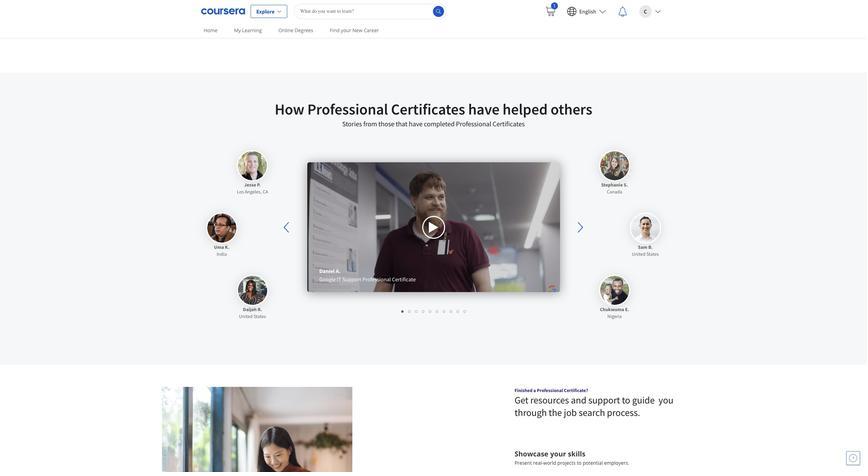 Task type: locate. For each thing, give the bounding box(es) containing it.
degrees
[[295, 27, 313, 34]]

states
[[647, 251, 659, 257], [254, 313, 266, 320]]

from
[[363, 119, 377, 128]]

to down the skills at the bottom of the page
[[577, 460, 582, 466]]

all
[[455, 4, 460, 11]]

1 vertical spatial states
[[254, 313, 266, 320]]

0 horizontal spatial have
[[409, 119, 423, 128]]

find your new career
[[330, 27, 379, 34]]

support
[[342, 276, 361, 283]]

sam
[[638, 244, 647, 250]]

chukwuma e. nigeria
[[600, 306, 629, 320]]

daijah r. united states
[[239, 306, 266, 320]]

0 horizontal spatial to
[[375, 19, 380, 26]]

1 horizontal spatial states
[[647, 251, 659, 257]]

1 horizontal spatial completed
[[424, 119, 455, 128]]

2 vertical spatial to
[[577, 460, 582, 466]]

time
[[461, 4, 471, 11]]

skills
[[568, 449, 586, 459]]

process.
[[607, 406, 640, 419]]

your down most
[[341, 27, 351, 34]]

daniel
[[319, 268, 335, 275]]

professional inside daniel a. google it support professional certificate
[[362, 276, 391, 283]]

united inside "daijah r. united states"
[[239, 313, 253, 320]]

0 horizontal spatial certificates
[[391, 100, 465, 119]]

r.
[[258, 306, 262, 313]]

finished a professional certificate? get resources and support to guide  you through the job search process.
[[515, 387, 674, 419]]

home link
[[201, 23, 220, 38]]

my learning link
[[231, 23, 265, 38]]

how professional certificates have helped others stories from those that have completed professional certificates
[[275, 100, 592, 128]]

jesse
[[244, 182, 256, 188]]

english button
[[561, 0, 611, 22]]

daniel a. google it support professional certificate
[[319, 268, 416, 283]]

your for find
[[341, 27, 351, 34]]

coursera
[[399, 4, 419, 11]]

0 horizontal spatial states
[[254, 313, 266, 320]]

your
[[341, 27, 351, 34], [550, 449, 566, 459]]

jesse p. los angeles, ca
[[237, 182, 268, 195]]

states down r.
[[254, 313, 266, 320]]

your inside the "find your new career" link
[[341, 27, 351, 34]]

data,
[[442, 4, 453, 11]]

chukwuma
[[600, 306, 624, 313]]

0 vertical spatial your
[[341, 27, 351, 34]]

united inside sam b. united states
[[632, 251, 646, 257]]

b.
[[648, 244, 653, 250]]

to inside finished a professional certificate? get resources and support to guide  you through the job search process.
[[622, 394, 630, 406]]

1
[[553, 2, 556, 9]]

your up projects
[[550, 449, 566, 459]]

1 horizontal spatial have
[[468, 100, 500, 119]]

career
[[364, 27, 379, 34]]

states inside sam b. united states
[[647, 251, 659, 257]]

certificates
[[391, 100, 465, 119], [493, 119, 525, 128]]

to
[[375, 19, 380, 26], [622, 394, 630, 406], [577, 460, 582, 466]]

1 horizontal spatial united
[[632, 251, 646, 257]]

shopping cart: 1 item element
[[545, 2, 558, 17]]

states for daijah r.
[[254, 313, 266, 320]]

the
[[549, 406, 562, 419]]

get
[[515, 394, 528, 406]]

filled play image
[[428, 221, 439, 234]]

0 horizontal spatial united
[[239, 313, 253, 320]]

0 vertical spatial completed
[[388, 19, 412, 26]]

1 vertical spatial united
[[239, 313, 253, 320]]

united for sam
[[632, 251, 646, 257]]

completed inside how professional certificates have helped others stories from those that have completed professional certificates
[[424, 119, 455, 128]]

hours
[[460, 19, 473, 26]]

go to previous slide image
[[279, 219, 295, 236], [283, 222, 289, 233]]

0 vertical spatial to
[[375, 19, 380, 26]]

1 horizontal spatial to
[[577, 460, 582, 466]]

certificates up 'that'
[[391, 100, 465, 119]]

uma k. india
[[214, 244, 229, 257]]

slides element
[[295, 308, 572, 315]]

united down sam
[[632, 251, 646, 257]]

my
[[234, 27, 241, 34]]

professional inside finished a professional certificate? get resources and support to guide  you through the job search process.
[[537, 387, 563, 394]]

others
[[551, 100, 592, 119]]

1 vertical spatial completed
[[424, 119, 455, 128]]

None search field
[[294, 4, 447, 19]]

uma
[[214, 244, 224, 250]]

that
[[396, 119, 408, 128]]

1 horizontal spatial certificates
[[493, 119, 525, 128]]

resources
[[530, 394, 569, 406]]

1 vertical spatial to
[[622, 394, 630, 406]]

sam b. united states
[[632, 244, 659, 257]]

india
[[217, 251, 227, 257]]

you
[[659, 394, 674, 406]]

states inside "daijah r. united states"
[[254, 313, 266, 320]]

0 horizontal spatial completed
[[388, 19, 412, 26]]

to right support on the bottom right of page
[[622, 394, 630, 406]]

nigeria
[[607, 313, 622, 320]]

6
[[419, 19, 421, 26]]

2 horizontal spatial to
[[622, 394, 630, 406]]

states down the b.
[[647, 251, 659, 257]]

designed
[[353, 19, 374, 26]]

new
[[352, 27, 363, 34]]

1 vertical spatial have
[[409, 119, 423, 128]]

³
[[338, 19, 339, 26]]

united for daijah
[[239, 313, 253, 320]]

1 horizontal spatial your
[[550, 449, 566, 459]]

0 vertical spatial certificates
[[391, 100, 465, 119]]

1 vertical spatial your
[[550, 449, 566, 459]]

helped
[[503, 100, 548, 119]]

united down daijah
[[239, 313, 253, 320]]

certificates down helped
[[493, 119, 525, 128]]

to left be
[[375, 19, 380, 26]]

present
[[515, 460, 532, 466]]

0 horizontal spatial your
[[341, 27, 351, 34]]

united
[[632, 251, 646, 257], [239, 313, 253, 320]]

find
[[330, 27, 340, 34]]

professional
[[307, 100, 388, 119], [456, 119, 491, 128], [362, 276, 391, 283], [537, 387, 563, 394]]

0 vertical spatial united
[[632, 251, 646, 257]]

search
[[579, 406, 605, 419]]

1 vertical spatial certificates
[[493, 119, 525, 128]]

per
[[509, 19, 517, 26]]

your inside showcase your skills present real-world projects to potential employers.
[[550, 449, 566, 459]]

daijah
[[243, 306, 257, 313]]

0 vertical spatial states
[[647, 251, 659, 257]]

my learning
[[234, 27, 262, 34]]

months,
[[423, 19, 441, 26]]

1 link
[[539, 0, 561, 22]]

online degrees link
[[276, 23, 316, 38]]



Task type: describe. For each thing, give the bounding box(es) containing it.
your for showcase
[[550, 449, 566, 459]]

job
[[564, 406, 577, 419]]

canada
[[607, 189, 622, 195]]

most
[[341, 19, 352, 26]]

work
[[496, 19, 508, 26]]

showcase your skills present real-world projects to potential employers.
[[515, 449, 629, 466]]

What do you want to learn? text field
[[294, 4, 447, 19]]

how
[[275, 100, 304, 119]]

with
[[442, 19, 452, 26]]

² coursera platform data, all time
[[396, 4, 471, 11]]

certificate?
[[564, 387, 588, 394]]

online
[[278, 27, 293, 34]]

it
[[337, 276, 341, 283]]

in
[[413, 19, 417, 26]]

less
[[481, 19, 489, 26]]

a
[[533, 387, 536, 394]]

stories
[[342, 119, 362, 128]]

find your new career link
[[327, 23, 382, 38]]

explore button
[[250, 5, 287, 18]]

³ most designed to be completed in 6 months, with 10 hours or less of work per week
[[338, 19, 530, 26]]

to inside showcase your skills present real-world projects to potential employers.
[[577, 460, 582, 466]]

online degrees
[[278, 27, 313, 34]]

²
[[396, 4, 398, 11]]

states for sam b.
[[647, 251, 659, 257]]

real-
[[533, 460, 543, 466]]

through
[[515, 406, 547, 419]]

10
[[453, 19, 459, 26]]

explore
[[256, 8, 275, 15]]

s.
[[624, 182, 628, 188]]

coursera image
[[201, 6, 245, 17]]

those
[[378, 119, 394, 128]]

k.
[[225, 244, 229, 250]]

potential
[[583, 460, 603, 466]]

p.
[[257, 182, 261, 188]]

home
[[204, 27, 217, 34]]

e.
[[625, 306, 629, 313]]

of
[[491, 19, 495, 26]]

certificate
[[392, 276, 416, 283]]

0 vertical spatial have
[[468, 100, 500, 119]]

showcase
[[515, 449, 548, 459]]

angeles,
[[245, 189, 262, 195]]

or
[[475, 19, 479, 26]]

finished
[[515, 387, 533, 394]]

english
[[579, 8, 596, 15]]

learning
[[242, 27, 262, 34]]

and
[[571, 394, 586, 406]]

stephanie
[[601, 182, 623, 188]]

support
[[588, 394, 620, 406]]

week
[[518, 19, 530, 26]]

employers.
[[604, 460, 629, 466]]

platform
[[421, 4, 440, 11]]

go to next slide image
[[572, 219, 588, 236]]

a.
[[336, 268, 341, 275]]

ca
[[263, 189, 268, 195]]

stephanie s. canada
[[601, 182, 628, 195]]

help center image
[[849, 454, 857, 462]]

projects
[[558, 460, 576, 466]]

world
[[543, 460, 556, 466]]

los
[[237, 189, 244, 195]]

be
[[381, 19, 386, 26]]

google
[[319, 276, 336, 283]]



Task type: vqa. For each thing, say whether or not it's contained in the screenshot.
1st list from right
no



